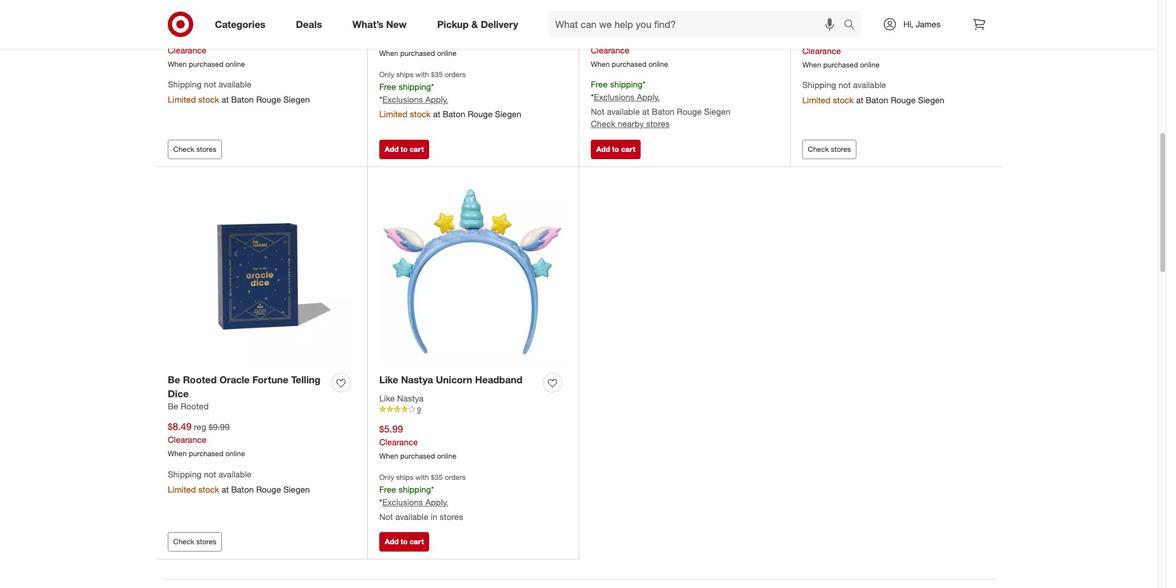 Task type: locate. For each thing, give the bounding box(es) containing it.
1 horizontal spatial not
[[591, 107, 605, 117]]

purchased inside $5.99 clearance when purchased online
[[401, 452, 435, 461]]

not down $8.49 reg clearance when purchased online
[[204, 79, 216, 90]]

$13.59 reg $15.99 clearance when purchased online
[[803, 32, 880, 69]]

free inside only ships with $35 orders free shipping * * exclusions apply. not available in stores
[[380, 485, 396, 495]]

orders down $5.99 clearance when purchased online
[[445, 473, 466, 482]]

not
[[591, 107, 605, 117], [380, 512, 393, 522]]

$35 up in
[[431, 473, 443, 482]]

only inside "only ships with $35 orders free shipping * * exclusions apply. limited stock at  baton rouge siegen"
[[380, 70, 394, 79]]

shipping down $25.49 reg $29.99 clearance when purchased online
[[610, 79, 643, 90]]

reg inside "$8.49 reg $9.99"
[[406, 22, 418, 32]]

shipping for $15.99
[[803, 80, 837, 90]]

be rooted up 1
[[803, 2, 844, 12]]

purchased
[[401, 49, 435, 58], [189, 59, 224, 69], [612, 59, 647, 69], [824, 60, 859, 69], [189, 450, 224, 459], [401, 452, 435, 461]]

be rooted down 'dice'
[[168, 402, 209, 412]]

available down $8.49 reg $9.99 clearance when purchased online
[[219, 470, 252, 480]]

rooted up 'dice'
[[183, 374, 217, 386]]

reg
[[406, 22, 418, 32], [194, 32, 206, 42], [623, 32, 635, 42], [834, 33, 847, 43], [194, 422, 206, 433]]

1 ships from the top
[[396, 70, 414, 79]]

baton for $15.99
[[866, 95, 889, 105]]

shipping down $8.49 reg clearance when purchased online
[[168, 79, 202, 90]]

shipping not available limited stock at  baton rouge siegen down $8.49 reg clearance when purchased online
[[168, 79, 310, 105]]

1 vertical spatial with
[[416, 473, 429, 482]]

check stores
[[173, 145, 217, 154], [808, 145, 852, 154], [173, 538, 217, 547]]

categories
[[215, 18, 266, 30]]

$9.99 for $8.49 reg $9.99 clearance when purchased online
[[209, 422, 230, 433]]

$13.59
[[803, 32, 832, 44]]

stock for $9.99
[[198, 485, 219, 495]]

free inside "only ships with $35 orders free shipping * * exclusions apply. limited stock at  baton rouge siegen"
[[380, 82, 396, 92]]

nastya up 9
[[397, 393, 424, 404]]

shipping for baton
[[399, 82, 431, 92]]

telling
[[291, 374, 321, 386]]

siegen
[[284, 94, 310, 105], [919, 95, 945, 105], [705, 107, 731, 117], [495, 109, 522, 119], [284, 485, 310, 495]]

reg inside $13.59 reg $15.99 clearance when purchased online
[[834, 33, 847, 43]]

reg inside $8.49 reg $9.99 clearance when purchased online
[[194, 422, 206, 433]]

$8.49 inside $8.49 reg clearance when purchased online
[[168, 31, 192, 43]]

0 vertical spatial only
[[380, 70, 394, 79]]

0 vertical spatial orders
[[445, 70, 466, 79]]

cart for $8.49
[[410, 145, 424, 154]]

like up like nastya
[[380, 374, 399, 386]]

*
[[643, 79, 646, 90], [431, 82, 434, 92], [591, 92, 594, 102], [380, 94, 383, 105], [431, 485, 434, 495], [380, 497, 383, 508]]

be rooted oracle fortune telling dice image
[[168, 179, 355, 366], [168, 179, 355, 366]]

free down $5.99 clearance when purchased online
[[380, 485, 396, 495]]

rouge
[[256, 94, 281, 105], [891, 95, 916, 105], [677, 107, 702, 117], [468, 109, 493, 119], [256, 485, 281, 495]]

0 horizontal spatial $9.99
[[209, 422, 230, 433]]

shipping down when purchased online
[[399, 82, 431, 92]]

like for like nastya
[[380, 393, 395, 404]]

$8.49 reg $9.99 clearance when purchased online
[[168, 421, 245, 459]]

not
[[204, 79, 216, 90], [839, 80, 851, 90], [204, 470, 216, 480]]

stock down $8.49 reg $9.99 clearance when purchased online
[[198, 485, 219, 495]]

0 vertical spatial like
[[380, 374, 399, 386]]

add to cart button for $25.49
[[591, 140, 641, 159]]

clearance
[[168, 45, 206, 55], [591, 45, 630, 55], [803, 45, 841, 56], [168, 435, 206, 445], [380, 437, 418, 448]]

1 only from the top
[[380, 70, 394, 79]]

0 horizontal spatial not
[[380, 512, 393, 522]]

reg inside $8.49 reg clearance when purchased online
[[194, 32, 206, 42]]

$5.99 clearance when purchased online
[[380, 423, 457, 461]]

ships
[[396, 70, 414, 79], [396, 473, 414, 482]]

0 vertical spatial not
[[591, 107, 605, 117]]

stores
[[647, 119, 670, 129], [196, 145, 217, 154], [831, 145, 852, 154], [440, 512, 463, 522], [196, 538, 217, 547]]

rouge inside free shipping * * exclusions apply. not available at baton rouge siegen check nearby stores
[[677, 107, 702, 117]]

shipping down $8.49 reg $9.99 clearance when purchased online
[[168, 470, 202, 480]]

be up $8.49 reg clearance when purchased online
[[168, 1, 178, 11]]

stock down $8.49 reg clearance when purchased online
[[198, 94, 219, 105]]

free down $25.49 reg $29.99 clearance when purchased online
[[591, 79, 608, 90]]

purchased inside $8.49 reg $9.99 clearance when purchased online
[[189, 450, 224, 459]]

nastya up like nastya
[[401, 374, 433, 386]]

baton
[[231, 94, 254, 105], [866, 95, 889, 105], [652, 107, 675, 117], [443, 109, 466, 119], [231, 485, 254, 495]]

$35 for at
[[431, 70, 443, 79]]

to
[[401, 145, 408, 154], [613, 145, 620, 154], [401, 538, 408, 547]]

add
[[385, 145, 399, 154], [597, 145, 611, 154], [385, 538, 399, 547]]

2 $35 from the top
[[431, 473, 443, 482]]

to for $25.49
[[613, 145, 620, 154]]

be rooted link up $8.49 reg clearance when purchased online
[[168, 0, 209, 13]]

apply. inside only ships with $35 orders free shipping * * exclusions apply. not available in stores
[[426, 497, 448, 508]]

online inside $25.49 reg $29.99 clearance when purchased online
[[649, 59, 668, 69]]

stock down $13.59 reg $15.99 clearance when purchased online
[[833, 95, 854, 105]]

0 vertical spatial nastya
[[401, 374, 433, 386]]

shipping not available limited stock at  baton rouge siegen for clearance
[[168, 79, 310, 105]]

rouge for $9.99
[[256, 485, 281, 495]]

available for $15.99
[[854, 80, 887, 90]]

1 vertical spatial not
[[380, 512, 393, 522]]

like nastya link
[[380, 393, 424, 405]]

be rooted for $13.59
[[803, 2, 844, 12]]

limited for $15.99
[[803, 95, 831, 105]]

shipping up in
[[399, 485, 431, 495]]

online inside $13.59 reg $15.99 clearance when purchased online
[[861, 60, 880, 69]]

clearance for $13.59
[[803, 45, 841, 56]]

shipping not available limited stock at  baton rouge siegen down $13.59 reg $15.99 clearance when purchased online
[[803, 80, 945, 105]]

$35
[[431, 70, 443, 79], [431, 473, 443, 482]]

2 only from the top
[[380, 473, 394, 482]]

0 vertical spatial ships
[[396, 70, 414, 79]]

at inside free shipping * * exclusions apply. not available at baton rouge siegen check nearby stores
[[643, 107, 650, 117]]

shipping for clearance
[[168, 79, 202, 90]]

not inside only ships with $35 orders free shipping * * exclusions apply. not available in stores
[[380, 512, 393, 522]]

with down when purchased online
[[416, 70, 429, 79]]

1 link
[[803, 13, 991, 24]]

rooted up 1
[[816, 2, 844, 12]]

rooted
[[181, 1, 209, 11], [816, 2, 844, 12], [183, 374, 217, 386], [181, 402, 209, 412]]

oracle
[[220, 374, 250, 386]]

2 like from the top
[[380, 393, 395, 404]]

stores inside only ships with $35 orders free shipping * * exclusions apply. not available in stores
[[440, 512, 463, 522]]

shipping not available limited stock at  baton rouge siegen for $9.99
[[168, 470, 310, 495]]

online inside $8.49 reg $9.99 clearance when purchased online
[[226, 450, 245, 459]]

ships down when purchased online
[[396, 70, 414, 79]]

$5.99
[[380, 423, 403, 435]]

apply. inside "only ships with $35 orders free shipping * * exclusions apply. limited stock at  baton rouge siegen"
[[426, 94, 448, 105]]

exclusions for baton
[[383, 94, 423, 105]]

when
[[380, 49, 399, 58], [168, 59, 187, 69], [591, 59, 610, 69], [803, 60, 822, 69], [168, 450, 187, 459], [380, 452, 399, 461]]

apply. for baton
[[426, 94, 448, 105]]

orders for stores
[[445, 473, 466, 482]]

like nastya unicorn headband image
[[380, 179, 567, 366], [380, 179, 567, 366]]

1 vertical spatial $9.99
[[209, 422, 230, 433]]

purchased inside $8.49 reg clearance when purchased online
[[189, 59, 224, 69]]

$9.99 down the be rooted oracle fortune telling dice
[[209, 422, 230, 433]]

black panther
[[591, 1, 644, 11]]

2 orders from the top
[[445, 473, 466, 482]]

orders inside "only ships with $35 orders free shipping * * exclusions apply. limited stock at  baton rouge siegen"
[[445, 70, 466, 79]]

limited for clearance
[[168, 94, 196, 105]]

ships for stock
[[396, 70, 414, 79]]

siegen inside free shipping * * exclusions apply. not available at baton rouge siegen check nearby stores
[[705, 107, 731, 117]]

available down $13.59 reg $15.99 clearance when purchased online
[[854, 80, 887, 90]]

0 vertical spatial $35
[[431, 70, 443, 79]]

be up $13.59 at the top of the page
[[803, 2, 813, 12]]

shipping
[[610, 79, 643, 90], [399, 82, 431, 92], [399, 485, 431, 495]]

shipping not available limited stock at  baton rouge siegen down $8.49 reg $9.99 clearance when purchased online
[[168, 470, 310, 495]]

what's new
[[353, 18, 407, 30]]

exclusions inside free shipping * * exclusions apply. not available at baton rouge siegen check nearby stores
[[594, 92, 635, 102]]

apply. up in
[[426, 497, 448, 508]]

exclusions apply. button down when purchased online
[[383, 94, 448, 106]]

available down $8.49 reg clearance when purchased online
[[219, 79, 252, 90]]

$8.49 for $8.49 reg $9.99 clearance when purchased online
[[168, 421, 192, 433]]

not down $13.59 reg $15.99 clearance when purchased online
[[839, 80, 851, 90]]

at for $15.99
[[857, 95, 864, 105]]

nastya
[[401, 374, 433, 386], [397, 393, 424, 404]]

limited inside "only ships with $35 orders free shipping * * exclusions apply. limited stock at  baton rouge siegen"
[[380, 109, 408, 119]]

be rooted link
[[168, 0, 209, 13], [803, 1, 844, 13], [168, 401, 209, 413]]

1 orders from the top
[[445, 70, 466, 79]]

free inside free shipping * * exclusions apply. not available at baton rouge siegen check nearby stores
[[591, 79, 608, 90]]

check
[[591, 119, 616, 129], [173, 145, 194, 154], [808, 145, 829, 154], [173, 538, 194, 547]]

when inside $8.49 reg clearance when purchased online
[[168, 59, 187, 69]]

add to cart button
[[380, 140, 430, 159], [591, 140, 641, 159], [380, 533, 430, 552]]

shipping
[[168, 79, 202, 90], [803, 80, 837, 90], [168, 470, 202, 480]]

$35 inside only ships with $35 orders free shipping * * exclusions apply. not available in stores
[[431, 473, 443, 482]]

shipping not available limited stock at  baton rouge siegen for $15.99
[[803, 80, 945, 105]]

with
[[416, 70, 429, 79], [416, 473, 429, 482]]

exclusions
[[594, 92, 635, 102], [383, 94, 423, 105], [383, 497, 423, 508]]

baton inside "only ships with $35 orders free shipping * * exclusions apply. limited stock at  baton rouge siegen"
[[443, 109, 466, 119]]

free
[[591, 79, 608, 90], [380, 82, 396, 92], [380, 485, 396, 495]]

$9.99 inside "$8.49 reg $9.99"
[[420, 22, 441, 32]]

with inside "only ships with $35 orders free shipping * * exclusions apply. limited stock at  baton rouge siegen"
[[416, 70, 429, 79]]

online
[[437, 49, 457, 58], [226, 59, 245, 69], [649, 59, 668, 69], [861, 60, 880, 69], [226, 450, 245, 459], [437, 452, 457, 461]]

exclusions apply. button up nearby
[[594, 91, 660, 104]]

shipping inside free shipping * * exclusions apply. not available at baton rouge siegen check nearby stores
[[610, 79, 643, 90]]

clearance inside $5.99 clearance when purchased online
[[380, 437, 418, 448]]

clearance inside $25.49 reg $29.99 clearance when purchased online
[[591, 45, 630, 55]]

pickup & delivery link
[[427, 11, 534, 38]]

apply.
[[637, 92, 660, 102], [426, 94, 448, 105], [426, 497, 448, 508]]

0 vertical spatial with
[[416, 70, 429, 79]]

purchased inside $13.59 reg $15.99 clearance when purchased online
[[824, 60, 859, 69]]

free for stores
[[380, 485, 396, 495]]

with down $5.99 clearance when purchased online
[[416, 473, 429, 482]]

check stores for $8.49
[[173, 145, 217, 154]]

reg inside $25.49 reg $29.99 clearance when purchased online
[[623, 32, 635, 42]]

1 $35 from the top
[[431, 70, 443, 79]]

hi, james
[[904, 19, 941, 29]]

limited
[[168, 94, 196, 105], [803, 95, 831, 105], [380, 109, 408, 119], [168, 485, 196, 495]]

nastya for like nastya
[[397, 393, 424, 404]]

$29.99
[[638, 32, 663, 42]]

apply. up nearby
[[637, 92, 660, 102]]

new
[[386, 18, 407, 30]]

be
[[168, 1, 178, 11], [803, 2, 813, 12], [168, 374, 180, 386], [168, 402, 178, 412]]

exclusions apply. button for limited stock
[[383, 94, 448, 106]]

1 vertical spatial only
[[380, 473, 394, 482]]

only inside only ships with $35 orders free shipping * * exclusions apply. not available in stores
[[380, 473, 394, 482]]

$8.49 inside $8.49 reg $9.99 clearance when purchased online
[[168, 421, 192, 433]]

be rooted up $8.49 reg clearance when purchased online
[[168, 1, 209, 11]]

like nastya
[[380, 393, 424, 404]]

ships inside only ships with $35 orders free shipping * * exclusions apply. not available in stores
[[396, 473, 414, 482]]

at
[[222, 94, 229, 105], [857, 95, 864, 105], [643, 107, 650, 117], [433, 109, 441, 119], [222, 485, 229, 495]]

$8.49
[[380, 20, 403, 33], [168, 31, 192, 43], [168, 421, 192, 433]]

check stores button
[[168, 140, 222, 159], [803, 140, 857, 159], [168, 533, 222, 552]]

$35 inside "only ships with $35 orders free shipping * * exclusions apply. limited stock at  baton rouge siegen"
[[431, 70, 443, 79]]

be rooted oracle fortune telling dice
[[168, 374, 321, 400]]

at for $9.99
[[222, 485, 229, 495]]

not down $8.49 reg $9.99 clearance when purchased online
[[204, 470, 216, 480]]

be rooted link down 'dice'
[[168, 401, 209, 413]]

9 link
[[380, 405, 567, 416]]

stock down when purchased online
[[410, 109, 431, 119]]

not left in
[[380, 512, 393, 522]]

apply. down when purchased online
[[426, 94, 448, 105]]

check stores button for $13.59
[[803, 140, 857, 159]]

be up 'dice'
[[168, 374, 180, 386]]

with for stock
[[416, 70, 429, 79]]

reg for $8.49 reg $9.99
[[406, 22, 418, 32]]

with inside only ships with $35 orders free shipping * * exclusions apply. not available in stores
[[416, 473, 429, 482]]

be rooted
[[168, 1, 209, 11], [803, 2, 844, 12], [168, 402, 209, 412]]

1 vertical spatial $35
[[431, 473, 443, 482]]

1 vertical spatial orders
[[445, 473, 466, 482]]

orders
[[445, 70, 466, 79], [445, 473, 466, 482]]

2 ships from the top
[[396, 473, 414, 482]]

$9.99
[[420, 22, 441, 32], [209, 422, 230, 433]]

shipping not available limited stock at  baton rouge siegen
[[168, 79, 310, 105], [803, 80, 945, 105], [168, 470, 310, 495]]

like nastya unicorn headband
[[380, 374, 523, 386]]

be rooted oracle fortune telling dice link
[[168, 373, 327, 401]]

orders down when purchased online
[[445, 70, 466, 79]]

stock
[[198, 94, 219, 105], [833, 95, 854, 105], [410, 109, 431, 119], [198, 485, 219, 495]]

free down when purchased online
[[380, 82, 396, 92]]

2 with from the top
[[416, 473, 429, 482]]

1 horizontal spatial $9.99
[[420, 22, 441, 32]]

shipping inside only ships with $35 orders free shipping * * exclusions apply. not available in stores
[[399, 485, 431, 495]]

not up check nearby stores button
[[591, 107, 605, 117]]

like up $5.99
[[380, 393, 395, 404]]

clearance inside $13.59 reg $15.99 clearance when purchased online
[[803, 45, 841, 56]]

add for $25.49
[[597, 145, 611, 154]]

be down 'dice'
[[168, 402, 178, 412]]

rooted down 'dice'
[[181, 402, 209, 412]]

exclusions inside "only ships with $35 orders free shipping * * exclusions apply. limited stock at  baton rouge siegen"
[[383, 94, 423, 105]]

shipping for stores
[[399, 485, 431, 495]]

exclusions apply. button for not available at
[[594, 91, 660, 104]]

9
[[417, 406, 421, 415]]

shipping inside "only ships with $35 orders free shipping * * exclusions apply. limited stock at  baton rouge siegen"
[[399, 82, 431, 92]]

shipping down $13.59 reg $15.99 clearance when purchased online
[[803, 80, 837, 90]]

47
[[629, 13, 637, 22]]

siegen for clearance
[[284, 94, 310, 105]]

only
[[380, 70, 394, 79], [380, 473, 394, 482]]

what's new link
[[342, 11, 422, 38]]

exclusions inside only ships with $35 orders free shipping * * exclusions apply. not available in stores
[[383, 497, 423, 508]]

ships inside "only ships with $35 orders free shipping * * exclusions apply. limited stock at  baton rouge siegen"
[[396, 70, 414, 79]]

nearby
[[618, 119, 644, 129]]

clearance inside $8.49 reg $9.99 clearance when purchased online
[[168, 435, 206, 445]]

add to cart
[[385, 145, 424, 154], [597, 145, 636, 154], [385, 538, 424, 547]]

apply. for stores
[[426, 497, 448, 508]]

online inside $5.99 clearance when purchased online
[[437, 452, 457, 461]]

ships down $5.99 clearance when purchased online
[[396, 473, 414, 482]]

be rooted link up 1
[[803, 1, 844, 13]]

1 vertical spatial like
[[380, 393, 395, 404]]

available inside only ships with $35 orders free shipping * * exclusions apply. not available in stores
[[396, 512, 429, 522]]

reg for $8.49 reg clearance when purchased online
[[194, 32, 206, 42]]

$35 down when purchased online
[[431, 70, 443, 79]]

available
[[219, 79, 252, 90], [854, 80, 887, 90], [607, 107, 640, 117], [219, 470, 252, 480], [396, 512, 429, 522]]

$9.99 inside $8.49 reg $9.99 clearance when purchased online
[[209, 422, 230, 433]]

exclusions apply. button up in
[[383, 497, 448, 509]]

orders inside only ships with $35 orders free shipping * * exclusions apply. not available in stores
[[445, 473, 466, 482]]

$9.99 up when purchased online
[[420, 22, 441, 32]]

1 with from the top
[[416, 70, 429, 79]]

at inside "only ships with $35 orders free shipping * * exclusions apply. limited stock at  baton rouge siegen"
[[433, 109, 441, 119]]

only down when purchased online
[[380, 70, 394, 79]]

exclusions apply. button
[[594, 91, 660, 104], [383, 94, 448, 106], [383, 497, 448, 509]]

exclusions for stores
[[383, 497, 423, 508]]

0 vertical spatial $9.99
[[420, 22, 441, 32]]

1 vertical spatial ships
[[396, 473, 414, 482]]

available left in
[[396, 512, 429, 522]]

in
[[431, 512, 438, 522]]

$8.49 reg clearance when purchased online
[[168, 31, 245, 69]]

only ships with $35 orders free shipping * * exclusions apply. limited stock at  baton rouge siegen
[[380, 70, 522, 119]]

check inside free shipping * * exclusions apply. not available at baton rouge siegen check nearby stores
[[591, 119, 616, 129]]

available up check nearby stores button
[[607, 107, 640, 117]]

1 like from the top
[[380, 374, 399, 386]]

cart
[[410, 145, 424, 154], [622, 145, 636, 154], [410, 538, 424, 547]]

like
[[380, 374, 399, 386], [380, 393, 395, 404]]

only down $5.99 clearance when purchased online
[[380, 473, 394, 482]]

1 vertical spatial nastya
[[397, 393, 424, 404]]



Task type: describe. For each thing, give the bounding box(es) containing it.
nastya for like nastya unicorn headband
[[401, 374, 433, 386]]

add to cart for $25.49
[[597, 145, 636, 154]]

not for clearance
[[204, 79, 216, 90]]

What can we help you find? suggestions appear below search field
[[548, 11, 847, 38]]

available for clearance
[[219, 79, 252, 90]]

search button
[[839, 11, 868, 40]]

like for like nastya unicorn headband
[[380, 374, 399, 386]]

shipping for $9.99
[[168, 470, 202, 480]]

categories link
[[205, 11, 281, 38]]

limited for $9.99
[[168, 485, 196, 495]]

search
[[839, 19, 868, 31]]

$8.49 reg $9.99
[[380, 20, 441, 33]]

not inside free shipping * * exclusions apply. not available at baton rouge siegen check nearby stores
[[591, 107, 605, 117]]

deals link
[[286, 11, 337, 38]]

fortune
[[253, 374, 289, 386]]

rooted up $8.49 reg clearance when purchased online
[[181, 1, 209, 11]]

like nastya unicorn headband link
[[380, 373, 523, 387]]

to for $8.49
[[401, 145, 408, 154]]

james
[[916, 19, 941, 29]]

rouge inside "only ships with $35 orders free shipping * * exclusions apply. limited stock at  baton rouge siegen"
[[468, 109, 493, 119]]

free for baton
[[380, 82, 396, 92]]

when inside $8.49 reg $9.99 clearance when purchased online
[[168, 450, 187, 459]]

purchased inside $25.49 reg $29.99 clearance when purchased online
[[612, 59, 647, 69]]

baton inside free shipping * * exclusions apply. not available at baton rouge siegen check nearby stores
[[652, 107, 675, 117]]

baton for $9.99
[[231, 485, 254, 495]]

dice
[[168, 388, 189, 400]]

when purchased online
[[380, 49, 457, 58]]

only for not
[[380, 473, 394, 482]]

be rooted link for $13.59
[[803, 1, 844, 13]]

reg for $25.49 reg $29.99 clearance when purchased online
[[623, 32, 635, 42]]

cart for $25.49
[[622, 145, 636, 154]]

free shipping * * exclusions apply. not available at baton rouge siegen check nearby stores
[[591, 79, 731, 129]]

$8.49 for $8.49 reg $9.99
[[380, 20, 403, 33]]

what's
[[353, 18, 384, 30]]

$25.49 reg $29.99 clearance when purchased online
[[591, 31, 668, 69]]

delivery
[[481, 18, 519, 30]]

be rooted for $8.49
[[168, 1, 209, 11]]

stock for $15.99
[[833, 95, 854, 105]]

check stores for $13.59
[[808, 145, 852, 154]]

headband
[[475, 374, 523, 386]]

reg for $13.59 reg $15.99 clearance when purchased online
[[834, 33, 847, 43]]

47 link
[[591, 13, 779, 23]]

clearance for $25.49
[[591, 45, 630, 55]]

pickup & delivery
[[437, 18, 519, 30]]

clearance for $8.49
[[168, 435, 206, 445]]

add to cart button for $8.49
[[380, 140, 430, 159]]

$15.99
[[849, 33, 875, 43]]

stock inside "only ships with $35 orders free shipping * * exclusions apply. limited stock at  baton rouge siegen"
[[410, 109, 431, 119]]

add for $8.49
[[385, 145, 399, 154]]

baton for clearance
[[231, 94, 254, 105]]

siegen for $15.99
[[919, 95, 945, 105]]

stock for clearance
[[198, 94, 219, 105]]

available inside free shipping * * exclusions apply. not available at baton rouge siegen check nearby stores
[[607, 107, 640, 117]]

hi,
[[904, 19, 914, 29]]

rooted inside the be rooted oracle fortune telling dice
[[183, 374, 217, 386]]

check stores button for $8.49
[[168, 140, 222, 159]]

$8.49 for $8.49 reg clearance when purchased online
[[168, 31, 192, 43]]

$9.99 for $8.49 reg $9.99
[[420, 22, 441, 32]]

with for available
[[416, 473, 429, 482]]

siegen inside "only ships with $35 orders free shipping * * exclusions apply. limited stock at  baton rouge siegen"
[[495, 109, 522, 119]]

rouge for $15.99
[[891, 95, 916, 105]]

&
[[472, 18, 478, 30]]

check nearby stores button
[[591, 118, 670, 130]]

panther
[[615, 1, 644, 11]]

pickup
[[437, 18, 469, 30]]

when inside $13.59 reg $15.99 clearance when purchased online
[[803, 60, 822, 69]]

when inside $5.99 clearance when purchased online
[[380, 452, 399, 461]]

stores inside free shipping * * exclusions apply. not available at baton rouge siegen check nearby stores
[[647, 119, 670, 129]]

be inside the be rooted oracle fortune telling dice
[[168, 374, 180, 386]]

only ships with $35 orders free shipping * * exclusions apply. not available in stores
[[380, 473, 466, 522]]

add to cart for $8.49
[[385, 145, 424, 154]]

clearance inside $8.49 reg clearance when purchased online
[[168, 45, 206, 55]]

be rooted link for $8.49
[[168, 0, 209, 13]]

black panther link
[[591, 0, 644, 13]]

available for $9.99
[[219, 470, 252, 480]]

orders for baton
[[445, 70, 466, 79]]

not for $9.99
[[204, 470, 216, 480]]

$35 for in
[[431, 473, 443, 482]]

$25.49
[[591, 31, 620, 43]]

at for clearance
[[222, 94, 229, 105]]

apply. inside free shipping * * exclusions apply. not available at baton rouge siegen check nearby stores
[[637, 92, 660, 102]]

not for $15.99
[[839, 80, 851, 90]]

reg for $8.49 reg $9.99 clearance when purchased online
[[194, 422, 206, 433]]

black
[[591, 1, 612, 11]]

when inside $25.49 reg $29.99 clearance when purchased online
[[591, 59, 610, 69]]

only for limited
[[380, 70, 394, 79]]

siegen for $9.99
[[284, 485, 310, 495]]

ships for available
[[396, 473, 414, 482]]

rouge for clearance
[[256, 94, 281, 105]]

1
[[841, 14, 845, 23]]

deals
[[296, 18, 322, 30]]

online inside $8.49 reg clearance when purchased online
[[226, 59, 245, 69]]

unicorn
[[436, 374, 473, 386]]



Task type: vqa. For each thing, say whether or not it's contained in the screenshot.
"Purchased" within the $13.59 reg $15.99 Clearance When purchased online
yes



